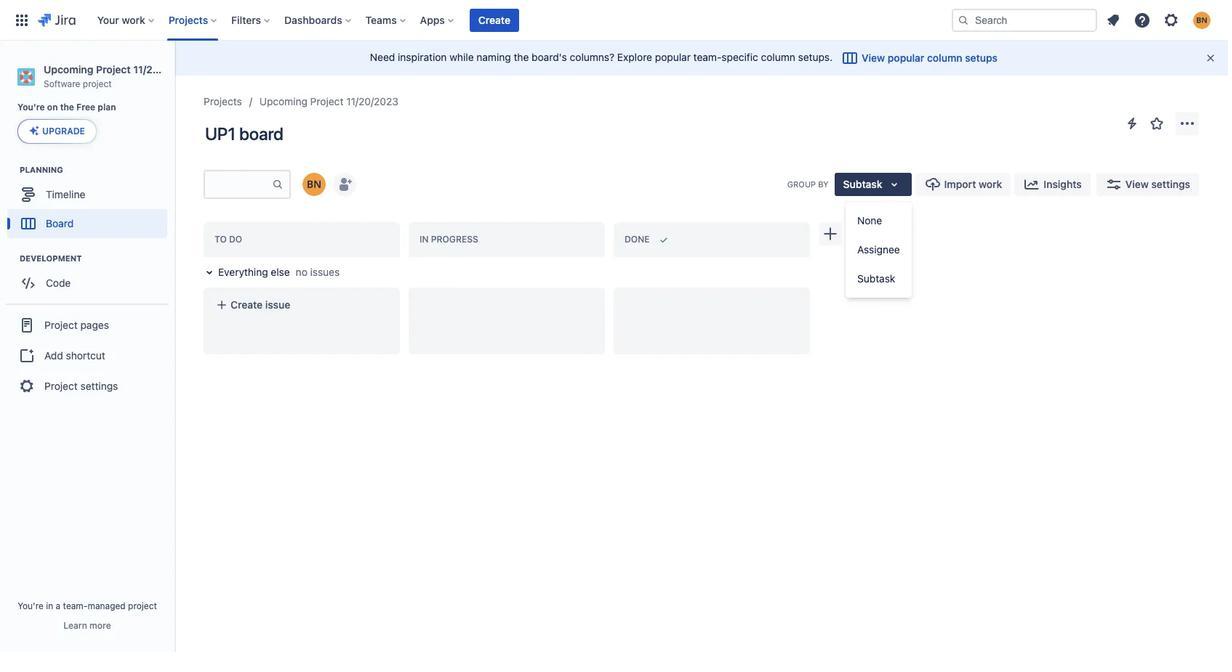 Task type: vqa. For each thing, say whether or not it's contained in the screenshot.
'Today'
no



Task type: describe. For each thing, give the bounding box(es) containing it.
on
[[47, 102, 58, 113]]

subtask button
[[834, 173, 912, 196]]

to
[[215, 234, 227, 245]]

development group
[[7, 253, 174, 303]]

upcoming for upcoming project 11/20/2023 software project
[[44, 63, 93, 76]]

in
[[46, 601, 53, 612]]

free
[[76, 102, 95, 113]]

you're on the free plan
[[17, 102, 116, 113]]

dashboards button
[[280, 8, 357, 32]]

teams button
[[361, 8, 411, 32]]

work for your work
[[122, 13, 145, 26]]

learn more button
[[63, 621, 111, 633]]

up1
[[205, 124, 236, 144]]

explore
[[617, 51, 652, 63]]

timeline link
[[7, 181, 167, 210]]

upcoming project 11/20/2023 software project
[[44, 63, 188, 89]]

board's
[[532, 51, 567, 63]]

apps
[[420, 13, 445, 26]]

up1 board
[[205, 124, 283, 144]]

issues
[[310, 266, 340, 278]]

no
[[296, 266, 307, 278]]

project pages link
[[6, 310, 169, 342]]

your work button
[[93, 8, 160, 32]]

11/20/2023 for upcoming project 11/20/2023 software project
[[133, 63, 188, 76]]

setups.
[[798, 51, 833, 63]]

automations menu button icon image
[[1123, 115, 1141, 132]]

add
[[44, 350, 63, 362]]

need inspiration while naming the board's columns? explore popular team-specific column setups.
[[370, 51, 833, 63]]

to do
[[215, 234, 242, 245]]

none
[[857, 215, 882, 227]]

dismiss image
[[1205, 52, 1217, 64]]

create issue button
[[207, 292, 396, 318]]

1 horizontal spatial project
[[128, 601, 157, 612]]

0 horizontal spatial column
[[761, 51, 795, 63]]

software
[[44, 78, 80, 89]]

need
[[370, 51, 395, 63]]

board
[[239, 124, 283, 144]]

setups
[[965, 52, 998, 64]]

you're for you're on the free plan
[[17, 102, 45, 113]]

projects link
[[204, 93, 242, 111]]

progress
[[431, 234, 478, 245]]

columns?
[[570, 51, 615, 63]]

filters
[[231, 13, 261, 26]]

import image
[[924, 176, 941, 193]]

code
[[46, 277, 71, 289]]

everything
[[218, 266, 268, 278]]

view popular column setups button
[[833, 47, 1006, 70]]

you're in a team-managed project
[[18, 601, 157, 612]]

everything else no issues
[[218, 266, 340, 278]]

insights button
[[1015, 173, 1091, 196]]

import work link
[[915, 173, 1011, 196]]

learn
[[63, 621, 87, 632]]

projects for projects link at the top of the page
[[204, 95, 242, 108]]

create for create issue
[[231, 299, 263, 311]]

1 vertical spatial the
[[60, 102, 74, 113]]

a
[[56, 601, 61, 612]]

your
[[97, 13, 119, 26]]

search image
[[958, 14, 969, 26]]

pages
[[80, 319, 109, 332]]

your work
[[97, 13, 145, 26]]

code link
[[7, 269, 167, 298]]

projects button
[[164, 8, 223, 32]]

view for view settings
[[1125, 178, 1149, 191]]

managed
[[88, 601, 126, 612]]

insights
[[1044, 178, 1082, 191]]

1 vertical spatial team-
[[63, 601, 88, 612]]

group
[[787, 180, 816, 189]]

by
[[818, 180, 829, 189]]

view settings
[[1125, 178, 1190, 191]]

upgrade
[[42, 126, 85, 137]]

project settings link
[[6, 371, 169, 403]]

help image
[[1134, 11, 1151, 29]]

projects for "projects" popup button in the top left of the page
[[169, 13, 208, 26]]

group by
[[787, 180, 829, 189]]

sidebar navigation image
[[159, 58, 191, 87]]

in
[[420, 234, 429, 245]]

insights image
[[1023, 176, 1041, 193]]

column inside button
[[927, 52, 962, 64]]

import work
[[944, 178, 1002, 191]]

board link
[[7, 210, 167, 239]]

issue
[[265, 299, 290, 311]]

development
[[20, 254, 82, 263]]

do
[[229, 234, 242, 245]]

0 horizontal spatial popular
[[655, 51, 691, 63]]

project inside upcoming project 11/20/2023 software project
[[96, 63, 131, 76]]



Task type: locate. For each thing, give the bounding box(es) containing it.
settings inside group
[[80, 380, 118, 393]]

create inside button
[[231, 299, 263, 311]]

in progress
[[420, 234, 478, 245]]

naming
[[477, 51, 511, 63]]

column left setups
[[927, 52, 962, 64]]

else
[[271, 266, 290, 278]]

1 vertical spatial projects
[[204, 95, 242, 108]]

0 vertical spatial subtask
[[843, 178, 882, 191]]

group containing none
[[846, 202, 912, 298]]

1 horizontal spatial settings
[[1151, 178, 1190, 191]]

0 horizontal spatial settings
[[80, 380, 118, 393]]

shortcut
[[66, 350, 105, 362]]

the right naming
[[514, 51, 529, 63]]

project up plan
[[83, 78, 112, 89]]

0 horizontal spatial team-
[[63, 601, 88, 612]]

settings for view settings
[[1151, 178, 1190, 191]]

2 you're from the top
[[18, 601, 44, 612]]

subtask button
[[846, 265, 912, 294]]

development image
[[2, 250, 20, 268]]

0 vertical spatial team-
[[693, 51, 722, 63]]

1 horizontal spatial upcoming
[[259, 95, 308, 108]]

you're left on
[[17, 102, 45, 113]]

Search field
[[952, 8, 1097, 32]]

apps button
[[416, 8, 459, 32]]

0 horizontal spatial group
[[6, 304, 169, 407]]

1 horizontal spatial column
[[927, 52, 962, 64]]

work for import work
[[979, 178, 1002, 191]]

banner containing your work
[[0, 0, 1228, 41]]

0 horizontal spatial view
[[862, 52, 885, 64]]

1 vertical spatial project
[[128, 601, 157, 612]]

view
[[862, 52, 885, 64], [1125, 178, 1149, 191]]

view settings button
[[1096, 173, 1199, 196]]

settings for project settings
[[80, 380, 118, 393]]

0 vertical spatial work
[[122, 13, 145, 26]]

while
[[450, 51, 474, 63]]

1 vertical spatial you're
[[18, 601, 44, 612]]

subtask down "assignee" button at the right
[[857, 273, 895, 285]]

projects inside popup button
[[169, 13, 208, 26]]

create column image
[[822, 225, 839, 243]]

create issue
[[231, 299, 290, 311]]

11/20/2023 down need
[[346, 95, 398, 108]]

star up1 board image
[[1148, 115, 1166, 132]]

0 vertical spatial upcoming
[[44, 63, 93, 76]]

work
[[122, 13, 145, 26], [979, 178, 1002, 191]]

work right your
[[122, 13, 145, 26]]

subtask up none
[[843, 178, 882, 191]]

project pages
[[44, 319, 109, 332]]

Search this board text field
[[205, 172, 272, 198]]

primary element
[[9, 0, 952, 40]]

settings
[[1151, 178, 1190, 191], [80, 380, 118, 393]]

view right setups.
[[862, 52, 885, 64]]

specific
[[722, 51, 758, 63]]

subtask inside dropdown button
[[843, 178, 882, 191]]

add shortcut
[[44, 350, 105, 362]]

view down automations menu button icon
[[1125, 178, 1149, 191]]

group
[[846, 202, 912, 298], [6, 304, 169, 407]]

upcoming for upcoming project 11/20/2023
[[259, 95, 308, 108]]

project
[[96, 63, 131, 76], [310, 95, 344, 108], [44, 319, 78, 332], [44, 380, 78, 393]]

banner
[[0, 0, 1228, 41]]

upcoming
[[44, 63, 93, 76], [259, 95, 308, 108]]

column left setups.
[[761, 51, 795, 63]]

projects up sidebar navigation icon
[[169, 13, 208, 26]]

upcoming inside upcoming project 11/20/2023 software project
[[44, 63, 93, 76]]

projects
[[169, 13, 208, 26], [204, 95, 242, 108]]

1 vertical spatial settings
[[80, 380, 118, 393]]

11/20/2023 for upcoming project 11/20/2023
[[346, 95, 398, 108]]

1 horizontal spatial group
[[846, 202, 912, 298]]

assignee
[[857, 244, 900, 256]]

subtask for subtask dropdown button
[[843, 178, 882, 191]]

view for view popular column setups
[[862, 52, 885, 64]]

project inside upcoming project 11/20/2023 software project
[[83, 78, 112, 89]]

0 vertical spatial create
[[478, 13, 510, 26]]

projects up the up1
[[204, 95, 242, 108]]

0 vertical spatial settings
[[1151, 178, 1190, 191]]

0 horizontal spatial 11/20/2023
[[133, 63, 188, 76]]

0 vertical spatial project
[[83, 78, 112, 89]]

1 vertical spatial 11/20/2023
[[346, 95, 398, 108]]

0 vertical spatial you're
[[17, 102, 45, 113]]

view popular column setups
[[862, 52, 998, 64]]

settings down star up1 board image
[[1151, 178, 1190, 191]]

create button
[[470, 8, 519, 32]]

filters button
[[227, 8, 276, 32]]

subtask for subtask button
[[857, 273, 895, 285]]

1 horizontal spatial view
[[1125, 178, 1149, 191]]

1 horizontal spatial team-
[[693, 51, 722, 63]]

planning
[[20, 165, 63, 175]]

more image
[[1179, 115, 1196, 132]]

upcoming up software
[[44, 63, 93, 76]]

1 horizontal spatial work
[[979, 178, 1002, 191]]

project
[[83, 78, 112, 89], [128, 601, 157, 612]]

import
[[944, 178, 976, 191]]

create for create
[[478, 13, 510, 26]]

add people image
[[336, 176, 353, 193]]

0 horizontal spatial the
[[60, 102, 74, 113]]

planning image
[[2, 162, 20, 179]]

upcoming up the board
[[259, 95, 308, 108]]

ben nelson image
[[302, 173, 326, 196]]

11/20/2023 inside upcoming project 11/20/2023 software project
[[133, 63, 188, 76]]

create inside 'button'
[[478, 13, 510, 26]]

board
[[46, 217, 74, 230]]

0 vertical spatial 11/20/2023
[[133, 63, 188, 76]]

view inside button
[[862, 52, 885, 64]]

1 vertical spatial create
[[231, 299, 263, 311]]

appswitcher icon image
[[13, 11, 31, 29]]

none button
[[846, 207, 912, 236]]

0 horizontal spatial project
[[83, 78, 112, 89]]

settings inside button
[[1151, 178, 1190, 191]]

upcoming project 11/20/2023
[[259, 95, 398, 108]]

plan
[[98, 102, 116, 113]]

upcoming project 11/20/2023 link
[[259, 93, 398, 111]]

0 vertical spatial view
[[862, 52, 885, 64]]

settings down the add shortcut button
[[80, 380, 118, 393]]

subtask inside button
[[857, 273, 895, 285]]

learn more
[[63, 621, 111, 632]]

0 vertical spatial the
[[514, 51, 529, 63]]

0 vertical spatial projects
[[169, 13, 208, 26]]

dashboards
[[284, 13, 342, 26]]

project right managed
[[128, 601, 157, 612]]

11/20/2023
[[133, 63, 188, 76], [346, 95, 398, 108]]

more
[[89, 621, 111, 632]]

done
[[625, 234, 650, 245]]

assignee button
[[846, 236, 912, 265]]

your profile and settings image
[[1193, 11, 1211, 29]]

1 vertical spatial upcoming
[[259, 95, 308, 108]]

1 vertical spatial group
[[6, 304, 169, 407]]

timeline
[[46, 188, 85, 201]]

teams
[[366, 13, 397, 26]]

1 vertical spatial subtask
[[857, 273, 895, 285]]

inspiration
[[398, 51, 447, 63]]

0 horizontal spatial create
[[231, 299, 263, 311]]

1 vertical spatial work
[[979, 178, 1002, 191]]

settings image
[[1163, 11, 1180, 29]]

group containing project pages
[[6, 304, 169, 407]]

11/20/2023 down "projects" popup button in the top left of the page
[[133, 63, 188, 76]]

you're for you're in a team-managed project
[[18, 601, 44, 612]]

the right on
[[60, 102, 74, 113]]

view inside button
[[1125, 178, 1149, 191]]

create
[[478, 13, 510, 26], [231, 299, 263, 311]]

popular inside button
[[888, 52, 924, 64]]

0 horizontal spatial upcoming
[[44, 63, 93, 76]]

project settings
[[44, 380, 118, 393]]

subtask
[[843, 178, 882, 191], [857, 273, 895, 285]]

create left issue
[[231, 299, 263, 311]]

1 horizontal spatial popular
[[888, 52, 924, 64]]

work right the import
[[979, 178, 1002, 191]]

planning group
[[7, 165, 174, 243]]

add shortcut button
[[6, 342, 169, 371]]

1 vertical spatial view
[[1125, 178, 1149, 191]]

you're left in
[[18, 601, 44, 612]]

you're
[[17, 102, 45, 113], [18, 601, 44, 612]]

upgrade button
[[18, 120, 96, 143]]

create up naming
[[478, 13, 510, 26]]

work inside dropdown button
[[122, 13, 145, 26]]

0 vertical spatial group
[[846, 202, 912, 298]]

1 horizontal spatial 11/20/2023
[[346, 95, 398, 108]]

1 you're from the top
[[17, 102, 45, 113]]

popular
[[655, 51, 691, 63], [888, 52, 924, 64]]

1 horizontal spatial create
[[478, 13, 510, 26]]

jira image
[[38, 11, 75, 29], [38, 11, 75, 29]]

notifications image
[[1105, 11, 1122, 29]]

1 horizontal spatial the
[[514, 51, 529, 63]]

0 horizontal spatial work
[[122, 13, 145, 26]]



